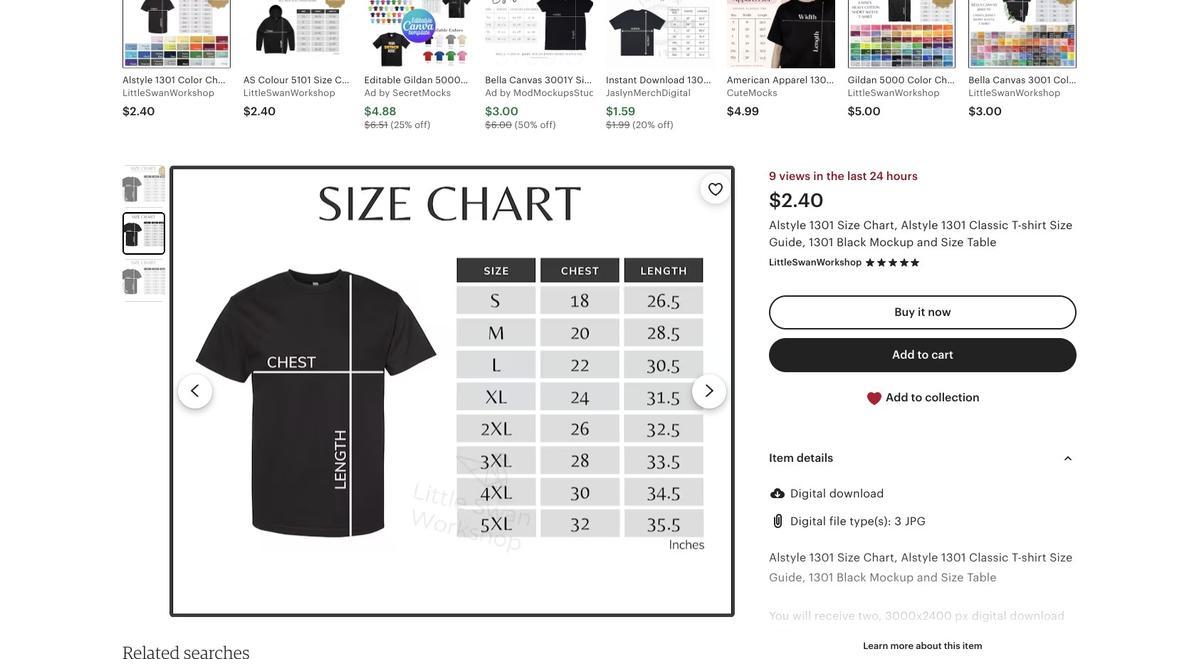 Task type: vqa. For each thing, say whether or not it's contained in the screenshot.
(126) 5 out of 5 stars image
no



Task type: locate. For each thing, give the bounding box(es) containing it.
alstyle down hours at top
[[901, 219, 938, 232]]

2 alstyle 1301 size chart,  alstyle 1301 classic t-shirt size guide, 1301 black mockup and size table from the top
[[769, 552, 1073, 585]]

a up "6.51"
[[364, 88, 371, 99]]

learn more about this item
[[863, 641, 983, 652]]

0 vertical spatial add
[[893, 349, 915, 362]]

add down add to cart button
[[886, 391, 909, 405]]

and up 3000x2400 at the right of page
[[917, 571, 938, 585]]

and up buy it now
[[917, 236, 938, 250]]

2 guide, from the top
[[769, 571, 806, 585]]

a inside a d by modmockupsstudio $ 3.00 $ 6.00 (50% off)
[[485, 88, 492, 99]]

jaslynmerchdigital $ 1.59 $ 1.99 (20% off)
[[606, 88, 691, 130]]

0 vertical spatial guide,
[[769, 236, 806, 250]]

digital left file
[[791, 515, 826, 529]]

1 vertical spatial guide,
[[769, 571, 806, 585]]

to inside add to cart button
[[918, 349, 929, 362]]

0 vertical spatial and
[[917, 236, 938, 250]]

0 vertical spatial black
[[837, 236, 867, 250]]

to inside add to collection button
[[911, 391, 923, 405]]

off) inside a d by secretmocks $ 4.88 $ 6.51 (25% off)
[[415, 119, 431, 130]]

will
[[793, 610, 812, 623]]

0 horizontal spatial 2.40
[[130, 104, 155, 118]]

1 vertical spatial t-
[[1012, 552, 1022, 565]]

0 horizontal spatial 3.00
[[493, 104, 519, 118]]

alstyle up 'you'
[[769, 552, 807, 565]]

9 views in the last 24 hours $2.40
[[769, 170, 918, 212]]

shirt
[[1022, 219, 1047, 232], [1022, 552, 1047, 565]]

download up digital file type(s): 3 jpg
[[830, 487, 884, 501]]

1 horizontal spatial by
[[500, 88, 511, 99]]

1301
[[810, 219, 834, 232], [942, 219, 966, 232], [809, 236, 834, 250], [810, 552, 834, 565], [942, 552, 966, 565], [809, 571, 834, 585]]

off) inside the jaslynmerchdigital $ 1.59 $ 1.99 (20% off)
[[658, 119, 674, 130]]

by up 4.88 on the left top of page
[[379, 88, 390, 99]]

0 vertical spatial classic
[[969, 219, 1009, 232]]

chart, down 24
[[864, 219, 898, 232]]

a inside a d by secretmocks $ 4.88 $ 6.51 (25% off)
[[364, 88, 371, 99]]

to
[[918, 349, 929, 362], [911, 391, 923, 405]]

to for cart
[[918, 349, 929, 362]]

guide, up 'you'
[[769, 571, 806, 585]]

2 classic from the top
[[969, 552, 1009, 565]]

1 classic from the top
[[969, 219, 1009, 232]]

5.00
[[855, 104, 881, 118]]

0 horizontal spatial a
[[364, 88, 371, 99]]

1 off) from the left
[[415, 119, 431, 130]]

1 a from the left
[[364, 88, 371, 99]]

4.88
[[372, 104, 396, 118]]

d for 4.88
[[371, 88, 377, 99]]

digital
[[791, 487, 826, 501], [791, 515, 826, 529]]

0 vertical spatial chart,
[[864, 219, 898, 232]]

1 guide, from the top
[[769, 236, 806, 250]]

1 horizontal spatial littleswanworkshop $ 2.40
[[243, 88, 335, 118]]

and
[[917, 236, 938, 250], [917, 571, 938, 585]]

off) for 3.00
[[540, 119, 556, 130]]

gildan 5000 color chart, gildan g500 unisex adult t-shirt size and color guide, gildan 5000 color table, all colors image
[[848, 0, 956, 69]]

a d by secretmocks $ 4.88 $ 6.51 (25% off)
[[364, 88, 451, 130]]

jaslynmerchdigital
[[606, 88, 691, 99]]

px
[[955, 610, 969, 623]]

$ inside cutemocks $ 4.99
[[727, 104, 734, 118]]

2 2.40 from the left
[[251, 104, 276, 118]]

alstyle 1301 color chart,  alstyle 1301 classic t-shirt size and color guide, 1301 color and size table, all 30 colors image
[[123, 0, 231, 69]]

off) right (25%
[[415, 119, 431, 130]]

d for 3.00
[[491, 88, 497, 99]]

littleswanworkshop down as colour 5101 size chart, unisex hoodie size guide, hooded sweatshirt sizing table image
[[243, 88, 335, 99]]

digital down details
[[791, 487, 826, 501]]

size
[[838, 219, 861, 232], [1050, 219, 1073, 232], [941, 236, 964, 250], [838, 552, 861, 565], [1050, 552, 1073, 565], [941, 571, 964, 585]]

littleswanworkshop $ 2.40
[[123, 88, 215, 118], [243, 88, 335, 118]]

1 horizontal spatial off)
[[540, 119, 556, 130]]

add to cart
[[893, 349, 954, 362]]

jpg
[[905, 515, 926, 529]]

add for add to collection
[[886, 391, 909, 405]]

1 horizontal spatial download
[[1010, 610, 1065, 623]]

to left cart
[[918, 349, 929, 362]]

alstyle 1301 size chart,  alstyle 1301 classic t-shirt size guide, 1301 black mockup and size table down hours at top
[[769, 219, 1073, 250]]

1 black from the top
[[837, 236, 867, 250]]

download
[[830, 487, 884, 501], [1010, 610, 1065, 623]]

chart,
[[864, 219, 898, 232], [864, 552, 898, 565]]

last
[[848, 170, 867, 183]]

a d by modmockupsstudio $ 3.00 $ 6.00 (50% off)
[[485, 88, 604, 130]]

digital for digital file type(s): 3 jpg
[[791, 515, 826, 529]]

1 3.00 from the left
[[493, 104, 519, 118]]

0 vertical spatial shirt
[[1022, 219, 1047, 232]]

off)
[[415, 119, 431, 130], [540, 119, 556, 130], [658, 119, 674, 130]]

littleswanworkshop down $2.40
[[769, 257, 862, 268]]

2.40
[[130, 104, 155, 118], [251, 104, 276, 118]]

d inside a d by modmockupsstudio $ 3.00 $ 6.00 (50% off)
[[491, 88, 497, 99]]

table
[[967, 236, 997, 250], [967, 571, 997, 585]]

0 vertical spatial mockup
[[870, 236, 914, 250]]

alstyle
[[769, 219, 807, 232], [901, 219, 938, 232], [769, 552, 807, 565], [901, 552, 938, 565]]

0 horizontal spatial littleswanworkshop $ 2.40
[[123, 88, 215, 118]]

$
[[123, 104, 130, 118], [243, 104, 251, 118], [364, 104, 372, 118], [485, 104, 493, 118], [606, 104, 613, 118], [727, 104, 734, 118], [848, 104, 855, 118], [969, 104, 976, 118], [364, 119, 370, 130], [485, 119, 491, 130], [606, 119, 612, 130]]

1 horizontal spatial a
[[485, 88, 492, 99]]

alstyle 1301 size chart, alstyle 1301 classic t-shirt size guide, 1301 black mockup and size table image 3 image
[[123, 259, 165, 302]]

by inside a d by secretmocks $ 4.88 $ 6.51 (25% off)
[[379, 88, 390, 99]]

1 vertical spatial alstyle 1301 size chart,  alstyle 1301 classic t-shirt size guide, 1301 black mockup and size table
[[769, 552, 1073, 585]]

1 vertical spatial mockup
[[870, 571, 914, 585]]

0 horizontal spatial by
[[379, 88, 390, 99]]

0 vertical spatial t-
[[1012, 219, 1022, 232]]

2 horizontal spatial off)
[[658, 119, 674, 130]]

littleswanworkshop $ 2.40 down as colour 5101 size chart, unisex hoodie size guide, hooded sweatshirt sizing table image
[[243, 88, 335, 118]]

digital for digital download
[[791, 487, 826, 501]]

1 horizontal spatial 2.40
[[251, 104, 276, 118]]

a up 6.00
[[485, 88, 492, 99]]

1 vertical spatial add
[[886, 391, 909, 405]]

item
[[769, 452, 794, 465]]

off) right (50%
[[540, 119, 556, 130]]

add to collection
[[883, 391, 980, 405]]

as colour 5101 size chart, unisex hoodie size guide, hooded sweatshirt sizing table image
[[243, 0, 352, 69]]

alstyle 1301 size chart, alstyle 1301 classic t-shirt size guide, 1301 black mockup and size table image 2 image
[[170, 166, 735, 618], [124, 214, 164, 254]]

$ inside littleswanworkshop $ 5.00
[[848, 104, 855, 118]]

american apparel 1301 size chart | american apparel 1301 size guide, american apparel 1301 mockup chart, american apparel unisex classic tee image
[[727, 0, 835, 69]]

1 vertical spatial digital
[[791, 515, 826, 529]]

about
[[916, 641, 942, 652]]

$ inside littleswanworkshop $ 3.00
[[969, 104, 976, 118]]

alstyle down $2.40
[[769, 219, 807, 232]]

1 vertical spatial classic
[[969, 552, 1009, 565]]

1 littleswanworkshop $ 2.40 from the left
[[123, 88, 215, 118]]

jpeg
[[769, 629, 797, 643]]

black
[[837, 236, 867, 250], [837, 571, 867, 585]]

black up littleswanworkshop link
[[837, 236, 867, 250]]

chart, down type(s):
[[864, 552, 898, 565]]

a
[[364, 88, 371, 99], [485, 88, 492, 99]]

off) inside a d by modmockupsstudio $ 3.00 $ 6.00 (50% off)
[[540, 119, 556, 130]]

2 off) from the left
[[540, 119, 556, 130]]

alstyle 1301 size chart, alstyle 1301 classic t-shirt size guide, 1301 black mockup and size table image 1 image
[[123, 165, 165, 208]]

littleswanworkshop $ 5.00
[[848, 88, 940, 118]]

region
[[105, 644, 748, 660]]

0 vertical spatial alstyle 1301 size chart,  alstyle 1301 classic t-shirt size guide, 1301 black mockup and size table
[[769, 219, 1073, 250]]

1 vertical spatial table
[[967, 571, 997, 585]]

3 off) from the left
[[658, 119, 674, 130]]

littleswanworkshop down bella canvas 3001 color chart, 3001cvc t-shirt color and size chart, size guide for all heather colors 'image'
[[969, 88, 1061, 99]]

1 d from the left
[[371, 88, 377, 99]]

buy
[[895, 306, 915, 319]]

d up 4.88 on the left top of page
[[371, 88, 377, 99]]

littleswanworkshop up 5.00
[[848, 88, 940, 99]]

by
[[379, 88, 390, 99], [500, 88, 511, 99]]

by for 3.00
[[500, 88, 511, 99]]

the
[[827, 170, 845, 183]]

d up 6.00
[[491, 88, 497, 99]]

9
[[769, 170, 777, 183]]

download inside "you will receive two, 3000x2400 px digital download jpeg images."
[[1010, 610, 1065, 623]]

1.99
[[612, 119, 630, 130]]

details
[[797, 452, 833, 465]]

1 table from the top
[[967, 236, 997, 250]]

guide, up littleswanworkshop link
[[769, 236, 806, 250]]

2 a from the left
[[485, 88, 492, 99]]

3
[[895, 515, 902, 529]]

cart
[[932, 349, 954, 362]]

alstyle 1301 size chart,  alstyle 1301 classic t-shirt size guide, 1301 black mockup and size table down jpg in the bottom right of the page
[[769, 552, 1073, 585]]

0 vertical spatial to
[[918, 349, 929, 362]]

littleswanworkshop down alstyle 1301 color chart,  alstyle 1301 classic t-shirt size and color guide, 1301 color and size table, all 30 colors image at the top of page
[[123, 88, 215, 99]]

guide,
[[769, 236, 806, 250], [769, 571, 806, 585]]

cutemocks $ 4.99
[[727, 88, 778, 118]]

by for 4.88
[[379, 88, 390, 99]]

2 table from the top
[[967, 571, 997, 585]]

a for 3.00
[[485, 88, 492, 99]]

add left cart
[[893, 349, 915, 362]]

1 shirt from the top
[[1022, 219, 1047, 232]]

off) right '(20%'
[[658, 119, 674, 130]]

1 vertical spatial chart,
[[864, 552, 898, 565]]

littleswanworkshop $ 2.40 down alstyle 1301 color chart,  alstyle 1301 classic t-shirt size and color guide, 1301 color and size table, all 30 colors image at the top of page
[[123, 88, 215, 118]]

littleswanworkshop
[[123, 88, 215, 99], [243, 88, 335, 99], [848, 88, 940, 99], [969, 88, 1061, 99], [769, 257, 862, 268]]

littleswanworkshop for alstyle 1301 color chart,  alstyle 1301 classic t-shirt size and color guide, 1301 color and size table, all 30 colors image at the top of page
[[123, 88, 215, 99]]

editable gildan 5000b color chart & size chart, canva template, g500b color chart template, 5000b size chart, mockup bundle image
[[364, 0, 472, 69]]

secretmocks
[[393, 88, 451, 99]]

item
[[963, 641, 983, 652]]

classic
[[969, 219, 1009, 232], [969, 552, 1009, 565]]

d inside a d by secretmocks $ 4.88 $ 6.51 (25% off)
[[371, 88, 377, 99]]

0 horizontal spatial off)
[[415, 119, 431, 130]]

1 horizontal spatial d
[[491, 88, 497, 99]]

2 3.00 from the left
[[976, 104, 1002, 118]]

to for collection
[[911, 391, 923, 405]]

1 vertical spatial black
[[837, 571, 867, 585]]

2 littleswanworkshop $ 2.40 from the left
[[243, 88, 335, 118]]

2 digital from the top
[[791, 515, 826, 529]]

1 horizontal spatial 3.00
[[976, 104, 1002, 118]]

mockup down hours at top
[[870, 236, 914, 250]]

0 vertical spatial download
[[830, 487, 884, 501]]

0 vertical spatial table
[[967, 236, 997, 250]]

2 d from the left
[[491, 88, 497, 99]]

1 vertical spatial to
[[911, 391, 923, 405]]

0 horizontal spatial alstyle 1301 size chart, alstyle 1301 classic t-shirt size guide, 1301 black mockup and size table image 2 image
[[124, 214, 164, 254]]

receive
[[815, 610, 855, 623]]

3.00
[[493, 104, 519, 118], [976, 104, 1002, 118]]

1 vertical spatial download
[[1010, 610, 1065, 623]]

black up receive
[[837, 571, 867, 585]]

1 vertical spatial shirt
[[1022, 552, 1047, 565]]

bella canvas 3001 color chart, 3001cvc t-shirt color and size chart, size guide for all heather colors image
[[969, 0, 1077, 69]]

by up 6.00
[[500, 88, 511, 99]]

t-
[[1012, 219, 1022, 232], [1012, 552, 1022, 565]]

download right the digital
[[1010, 610, 1065, 623]]

a for 4.88
[[364, 88, 371, 99]]

0 vertical spatial digital
[[791, 487, 826, 501]]

1 2.40 from the left
[[130, 104, 155, 118]]

6.00
[[491, 119, 512, 130]]

mockup
[[870, 236, 914, 250], [870, 571, 914, 585]]

mockup up two,
[[870, 571, 914, 585]]

1 by from the left
[[379, 88, 390, 99]]

more
[[891, 641, 914, 652]]

off) for 4.88
[[415, 119, 431, 130]]

alstyle down jpg in the bottom right of the page
[[901, 552, 938, 565]]

by inside a d by modmockupsstudio $ 3.00 $ 6.00 (50% off)
[[500, 88, 511, 99]]

add
[[893, 349, 915, 362], [886, 391, 909, 405]]

0 horizontal spatial d
[[371, 88, 377, 99]]

d
[[371, 88, 377, 99], [491, 88, 497, 99]]

1 horizontal spatial alstyle 1301 size chart, alstyle 1301 classic t-shirt size guide, 1301 black mockup and size table image 2 image
[[170, 166, 735, 618]]

to left collection
[[911, 391, 923, 405]]

2 by from the left
[[500, 88, 511, 99]]

modmockupsstudio
[[514, 88, 604, 99]]

1 vertical spatial and
[[917, 571, 938, 585]]

it
[[918, 306, 926, 319]]

alstyle 1301 size chart,  alstyle 1301 classic t-shirt size guide, 1301 black mockup and size table
[[769, 219, 1073, 250], [769, 552, 1073, 585]]

buy it now
[[895, 306, 951, 319]]

0 horizontal spatial download
[[830, 487, 884, 501]]

1 digital from the top
[[791, 487, 826, 501]]

type(s):
[[850, 515, 892, 529]]



Task type: describe. For each thing, give the bounding box(es) containing it.
2 shirt from the top
[[1022, 552, 1047, 565]]

(20%
[[633, 119, 655, 130]]

you
[[769, 610, 790, 623]]

1 mockup from the top
[[870, 236, 914, 250]]

(50%
[[515, 119, 538, 130]]

littleswanworkshop link
[[769, 257, 862, 268]]

learn more about this item button
[[853, 634, 993, 660]]

2.40 for as colour 5101 size chart, unisex hoodie size guide, hooded sweatshirt sizing table image
[[251, 104, 276, 118]]

digital
[[972, 610, 1007, 623]]

(25%
[[391, 119, 412, 130]]

1 alstyle 1301 size chart,  alstyle 1301 classic t-shirt size guide, 1301 black mockup and size table from the top
[[769, 219, 1073, 250]]

hours
[[887, 170, 918, 183]]

4.99
[[734, 104, 759, 118]]

learn
[[863, 641, 889, 652]]

littleswanworkshop $ 2.40 for as colour 5101 size chart, unisex hoodie size guide, hooded sweatshirt sizing table image
[[243, 88, 335, 118]]

two,
[[858, 610, 882, 623]]

bella canvas 3001y size charts, bella canvas mock up youth size chart, size chart bella 3001y mockup, sizing guide, kids t-shirt mockup image
[[485, 0, 593, 69]]

3000x2400
[[885, 610, 952, 623]]

littleswanworkshop for bella canvas 3001 color chart, 3001cvc t-shirt color and size chart, size guide for all heather colors 'image'
[[969, 88, 1061, 99]]

cutemocks
[[727, 88, 778, 99]]

littleswanworkshop for gildan 5000 color chart, gildan g500 unisex adult t-shirt size and color guide, gildan 5000 color table, all colors image at the right of page
[[848, 88, 940, 99]]

littleswanworkshop $ 3.00
[[969, 88, 1061, 118]]

buy it now button
[[769, 296, 1077, 330]]

now
[[928, 306, 951, 319]]

1 and from the top
[[917, 236, 938, 250]]

in
[[814, 170, 824, 183]]

1 chart, from the top
[[864, 219, 898, 232]]

images.
[[800, 629, 843, 643]]

views
[[779, 170, 811, 183]]

littleswanworkshop $ 2.40 for alstyle 1301 color chart,  alstyle 1301 classic t-shirt size and color guide, 1301 color and size table, all 30 colors image at the top of page
[[123, 88, 215, 118]]

2 black from the top
[[837, 571, 867, 585]]

item details button
[[756, 442, 1090, 476]]

add for add to cart
[[893, 349, 915, 362]]

6.51
[[370, 119, 388, 130]]

file
[[830, 515, 847, 529]]

2.40 for alstyle 1301 color chart,  alstyle 1301 classic t-shirt size and color guide, 1301 color and size table, all 30 colors image at the top of page
[[130, 104, 155, 118]]

1 t- from the top
[[1012, 219, 1022, 232]]

1.59
[[613, 104, 636, 118]]

littleswanworkshop for as colour 5101 size chart, unisex hoodie size guide, hooded sweatshirt sizing table image
[[243, 88, 335, 99]]

this
[[944, 641, 961, 652]]

digital file type(s): 3 jpg
[[791, 515, 926, 529]]

add to collection button
[[769, 381, 1077, 416]]

instant download 1301 american apparel size chart, unisex classic tee, heavyweight cotton unisex t-shirt image
[[606, 0, 714, 69]]

$2.40
[[769, 190, 824, 212]]

24
[[870, 170, 884, 183]]

you will receive two, 3000x2400 px digital download jpeg images.
[[769, 610, 1065, 643]]

3.00 inside a d by modmockupsstudio $ 3.00 $ 6.00 (50% off)
[[493, 104, 519, 118]]

3.00 inside littleswanworkshop $ 3.00
[[976, 104, 1002, 118]]

digital download
[[791, 487, 884, 501]]

collection
[[925, 391, 980, 405]]

2 and from the top
[[917, 571, 938, 585]]

item details
[[769, 452, 833, 465]]

2 t- from the top
[[1012, 552, 1022, 565]]

2 mockup from the top
[[870, 571, 914, 585]]

add to cart button
[[769, 339, 1077, 373]]

2 chart, from the top
[[864, 552, 898, 565]]



